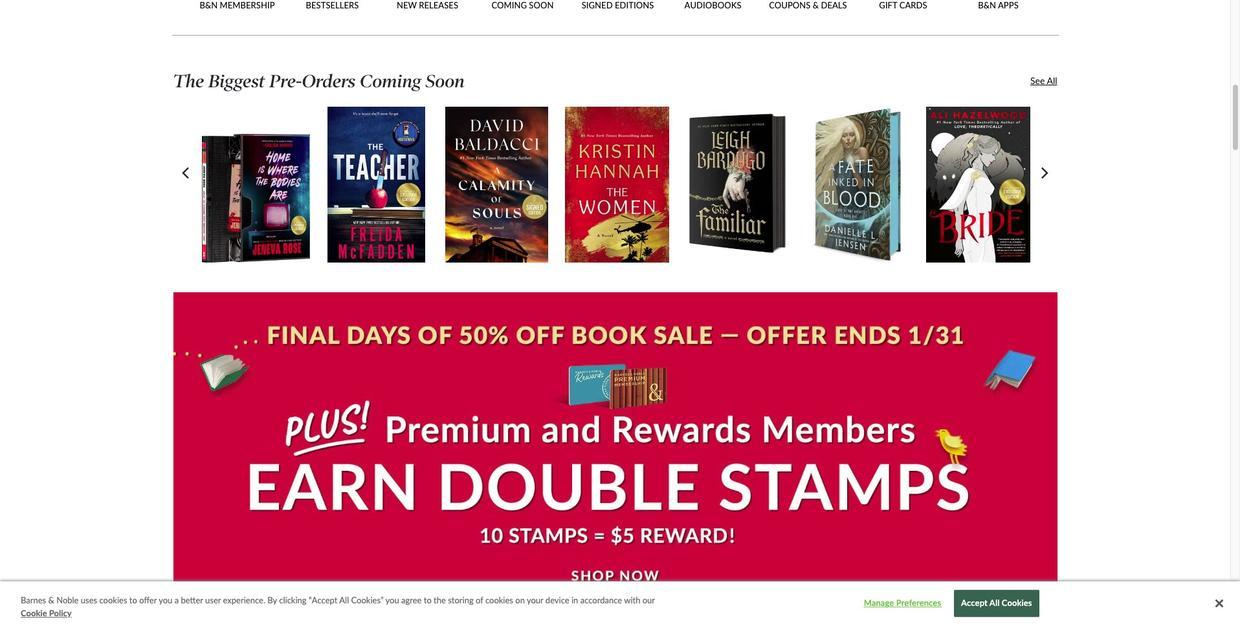 Task type: vqa. For each thing, say whether or not it's contained in the screenshot.
Privacy alert dialog on the bottom of the page
yes



Task type: locate. For each thing, give the bounding box(es) containing it.
b&n apps
[[978, 0, 1019, 11]]

accept all cookies button
[[954, 591, 1039, 618]]

user
[[205, 596, 221, 606]]

1 horizontal spatial to
[[424, 596, 432, 606]]

title: a calamity of souls (signed book), author: david baldacci image
[[445, 106, 549, 263]]

to left offer
[[129, 596, 137, 606]]

&
[[48, 596, 54, 606]]

see all
[[1031, 75, 1057, 86]]

all inside button
[[990, 599, 1000, 609]]

pre-
[[269, 70, 302, 92]]

2 you from the left
[[386, 596, 399, 606]]

0 horizontal spatial cookies
[[99, 596, 127, 606]]

b&n left apps
[[978, 0, 996, 11]]

b&n left membership
[[200, 0, 218, 11]]

biggest
[[208, 70, 265, 92]]

gift
[[879, 0, 897, 11]]

preferences
[[896, 599, 941, 609]]

to left the
[[424, 596, 432, 606]]

barnes & noble uses cookies to offer you a better user experience. by clicking "accept all cookies" you agree to the storing of cookies on your device in accordance with our cookie policy
[[21, 596, 655, 619]]

1 horizontal spatial all
[[990, 599, 1000, 609]]

new releases link
[[380, 0, 475, 12]]

all
[[1047, 75, 1057, 86], [339, 596, 349, 606], [990, 599, 1000, 609]]

2 cookies from the left
[[485, 596, 513, 606]]

2 b&n from the left
[[978, 0, 996, 11]]

new releases
[[397, 0, 458, 11]]

coupons & deals link
[[761, 0, 856, 12]]

final days! 50% off thousands of hardcover books plus, premium and rewards members earn double stamps.  shop now image
[[173, 293, 1057, 614]]

releases
[[419, 0, 458, 11]]

on
[[515, 596, 525, 606]]

cards
[[900, 0, 927, 11]]

bestsellers link
[[285, 0, 380, 12]]

the
[[434, 596, 446, 606]]

menu
[[182, 106, 1048, 263]]

b&n membership link
[[190, 0, 285, 12]]

storing
[[448, 596, 474, 606]]

coming soon
[[492, 0, 554, 11]]

all for see all
[[1047, 75, 1057, 86]]

clicking
[[279, 596, 307, 606]]

accept
[[961, 599, 988, 609]]

you
[[159, 596, 172, 606], [386, 596, 399, 606]]

you left 'a'
[[159, 596, 172, 606]]

a
[[175, 596, 179, 606]]

of
[[476, 596, 483, 606]]

1 horizontal spatial b&n
[[978, 0, 996, 11]]

agree
[[401, 596, 422, 606]]

soon
[[426, 70, 465, 92]]

1 to from the left
[[129, 596, 137, 606]]

accordance
[[580, 596, 622, 606]]

title: the teacher (b&n exclusive edition), author: freida mcfadden image
[[327, 106, 426, 263]]

cookie policy link
[[21, 608, 72, 620]]

to
[[129, 596, 137, 606], [424, 596, 432, 606]]

our
[[643, 596, 655, 606]]

2 horizontal spatial all
[[1047, 75, 1057, 86]]

device
[[546, 596, 569, 606]]

the biggest pre-orders coming soon
[[173, 70, 465, 92]]

0 horizontal spatial all
[[339, 596, 349, 606]]

coming soon link
[[475, 0, 570, 12]]

accept all cookies
[[961, 599, 1032, 609]]

b&n membership
[[200, 0, 275, 11]]

all inside barnes & noble uses cookies to offer you a better user experience. by clicking "accept all cookies" you agree to the storing of cookies on your device in accordance with our cookie policy
[[339, 596, 349, 606]]

1 horizontal spatial cookies
[[485, 596, 513, 606]]

you left the agree
[[386, 596, 399, 606]]

better
[[181, 596, 203, 606]]

cookies
[[99, 596, 127, 606], [485, 596, 513, 606]]

audiobooks
[[685, 0, 742, 11]]

0 horizontal spatial b&n
[[200, 0, 218, 11]]

title: the women: a novel, author: kristin hannah image
[[565, 106, 670, 263]]

with
[[624, 596, 640, 606]]

all right accept
[[990, 599, 1000, 609]]

b&n
[[200, 0, 218, 11], [978, 0, 996, 11]]

all right "accept on the left bottom of page
[[339, 596, 349, 606]]

cookies right uses
[[99, 596, 127, 606]]

all for accept all cookies
[[990, 599, 1000, 609]]

1 you from the left
[[159, 596, 172, 606]]

orders
[[302, 70, 356, 92]]

1 b&n from the left
[[200, 0, 218, 11]]

0 horizontal spatial you
[[159, 596, 172, 606]]

all right see
[[1047, 75, 1057, 86]]

cookies right of
[[485, 596, 513, 606]]

1 horizontal spatial you
[[386, 596, 399, 606]]

0 horizontal spatial to
[[129, 596, 137, 606]]



Task type: describe. For each thing, give the bounding box(es) containing it.
the
[[173, 70, 204, 92]]

signed editions
[[582, 0, 654, 11]]

by
[[268, 596, 277, 606]]

in
[[572, 596, 578, 606]]

title: home is where the bodies are (b&n exclusive edition), author: jeneva rose image
[[201, 134, 311, 263]]

uses
[[81, 596, 97, 606]]

"accept
[[309, 596, 338, 606]]

manage preferences button
[[862, 591, 943, 617]]

coming
[[360, 70, 421, 92]]

see
[[1031, 75, 1045, 86]]

experience.
[[223, 596, 265, 606]]

signed editions link
[[570, 0, 665, 12]]

title: bride (b&n exclusive edition), author: ali hazelwood image
[[926, 106, 1031, 263]]

2 to from the left
[[424, 596, 432, 606]]

policy
[[49, 608, 72, 619]]

privacy alert dialog
[[0, 582, 1240, 627]]

your
[[527, 596, 543, 606]]

1 cookies from the left
[[99, 596, 127, 606]]

see all link
[[881, 75, 1057, 86]]

audiobooks link
[[665, 0, 761, 12]]

coupons & deals
[[769, 0, 847, 11]]

b&n apps link
[[951, 0, 1046, 12]]

title: a fate inked in blood: book one of the saga of the unfated, author: danielle l. jensen image
[[806, 106, 910, 263]]

manage preferences
[[864, 599, 941, 609]]

gift cards
[[879, 0, 927, 11]]

cookies
[[1002, 599, 1032, 609]]

cookie
[[21, 608, 47, 619]]

noble
[[56, 596, 79, 606]]

manage
[[864, 599, 894, 609]]

title: the familiar, author: leigh bardugo image
[[683, 108, 792, 263]]

barnes
[[21, 596, 46, 606]]

membership
[[220, 0, 275, 11]]

apps
[[998, 0, 1019, 11]]

cookies"
[[351, 596, 384, 606]]

offer
[[139, 596, 157, 606]]

bestsellers
[[306, 0, 359, 11]]

b&n for b&n apps
[[978, 0, 996, 11]]

b&n for b&n membership
[[200, 0, 218, 11]]

new
[[397, 0, 417, 11]]

gift cards link
[[856, 0, 951, 12]]



